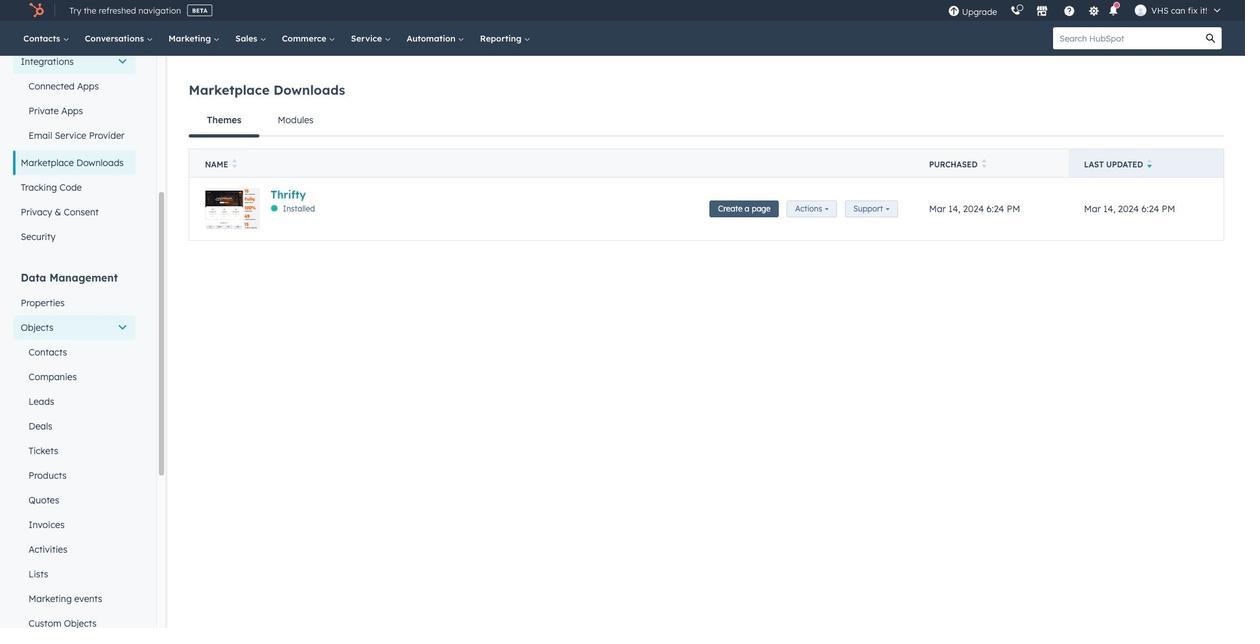 Task type: describe. For each thing, give the bounding box(es) containing it.
1 press to sort. element from the left
[[232, 159, 237, 170]]

press to sort. image
[[982, 159, 987, 168]]

jer mill image
[[1135, 5, 1147, 16]]

descending sort. press to sort ascending. element
[[1148, 159, 1153, 170]]

2 press to sort. element from the left
[[982, 159, 987, 170]]

Search HubSpot search field
[[1054, 27, 1201, 49]]



Task type: locate. For each thing, give the bounding box(es) containing it.
data management element
[[13, 271, 136, 628]]

press to sort. image
[[232, 159, 237, 168]]

descending sort. press to sort ascending. image
[[1148, 159, 1153, 168]]

1 horizontal spatial press to sort. element
[[982, 159, 987, 170]]

menu
[[942, 0, 1230, 21]]

press to sort. element
[[232, 159, 237, 170], [982, 159, 987, 170]]

marketplaces image
[[1037, 6, 1048, 18]]

0 horizontal spatial press to sort. element
[[232, 159, 237, 170]]



Task type: vqa. For each thing, say whether or not it's contained in the screenshot.
the Press to sort. icon related to 2nd Press to sort. element from right
yes



